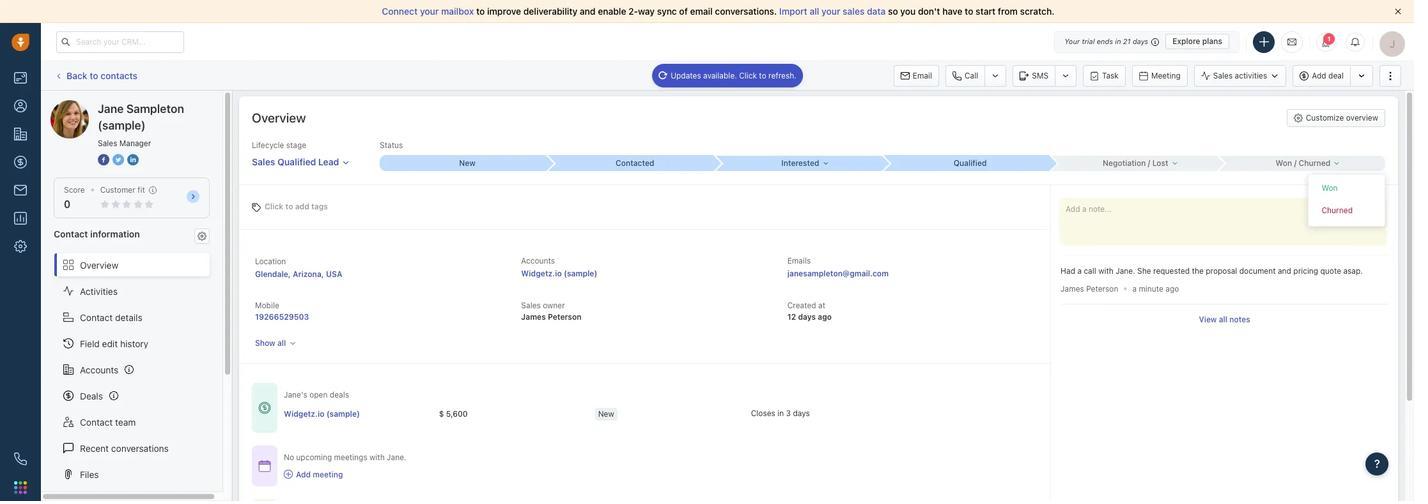 Task type: describe. For each thing, give the bounding box(es) containing it.
sales qualified lead
[[252, 157, 339, 168]]

(sample) for accounts widgetz.io (sample)
[[564, 269, 597, 279]]

0
[[64, 199, 71, 210]]

tags
[[311, 202, 328, 211]]

1 your from the left
[[420, 6, 439, 17]]

contact for contact information
[[54, 229, 88, 240]]

manager
[[119, 139, 151, 148]]

jane's open deals
[[284, 391, 349, 400]]

accounts for accounts widgetz.io (sample)
[[521, 256, 555, 266]]

call
[[965, 71, 978, 80]]

sales for sales owner james peterson
[[521, 301, 541, 311]]

add for add meeting
[[296, 470, 311, 480]]

requested
[[1153, 267, 1190, 276]]

lost
[[1153, 158, 1168, 168]]

jane for jane sampleton (sample)
[[76, 100, 96, 111]]

19266529503 link
[[255, 313, 309, 322]]

click to add tags
[[265, 202, 328, 211]]

open
[[310, 391, 328, 400]]

improve
[[487, 6, 521, 17]]

accounts widgetz.io (sample)
[[521, 256, 597, 279]]

contact for contact details
[[80, 312, 113, 323]]

team
[[115, 417, 136, 428]]

so
[[888, 6, 898, 17]]

deals
[[80, 391, 103, 402]]

deliverability
[[523, 6, 578, 17]]

from
[[998, 6, 1018, 17]]

emails janesampleton@gmail.com
[[788, 256, 889, 279]]

status
[[380, 141, 403, 150]]

negotiation / lost
[[1103, 158, 1168, 168]]

usa
[[326, 270, 342, 279]]

0 vertical spatial days
[[1133, 37, 1148, 45]]

interested link
[[715, 156, 883, 171]]

task
[[1102, 71, 1119, 80]]

score 0
[[64, 185, 85, 210]]

jane. for call
[[1116, 267, 1135, 276]]

sales owner james peterson
[[521, 301, 582, 322]]

peterson inside "sales owner james peterson"
[[548, 313, 582, 322]]

twitter circled image
[[113, 153, 124, 167]]

activities
[[80, 286, 118, 297]]

phone element
[[8, 447, 33, 473]]

history
[[120, 339, 148, 349]]

19266529503
[[255, 313, 309, 322]]

james inside "sales owner james peterson"
[[521, 313, 546, 322]]

connect
[[382, 6, 418, 17]]

contact information
[[54, 229, 140, 240]]

1 horizontal spatial ago
[[1166, 285, 1179, 294]]

call button
[[946, 65, 985, 87]]

she
[[1138, 267, 1151, 276]]

arizona,
[[293, 270, 324, 279]]

widgetz.io inside accounts widgetz.io (sample)
[[521, 269, 562, 279]]

emails
[[788, 256, 811, 266]]

add for add deal
[[1312, 71, 1327, 81]]

conversations.
[[715, 6, 777, 17]]

updates
[[671, 71, 701, 80]]

lead
[[318, 157, 339, 168]]

james peterson
[[1061, 284, 1119, 294]]

linkedin circled image
[[127, 153, 139, 167]]

pricing
[[1294, 267, 1319, 276]]

import
[[779, 6, 807, 17]]

new link
[[380, 155, 547, 171]]

field edit history
[[80, 339, 148, 349]]

glendale,
[[255, 270, 291, 279]]

created at 12 days ago
[[788, 301, 832, 322]]

customize overview button
[[1287, 109, 1386, 127]]

your trial ends in 21 days
[[1065, 37, 1148, 45]]

churned inside dropdown button
[[1299, 158, 1331, 168]]

sms button
[[1013, 65, 1055, 87]]

sales qualified lead link
[[252, 151, 350, 169]]

glendale, arizona, usa link
[[255, 270, 342, 279]]

view all notes link
[[1199, 315, 1250, 326]]

with for meetings
[[370, 454, 385, 463]]

won for won / churned
[[1276, 158, 1292, 168]]

back to contacts link
[[54, 66, 138, 86]]

information
[[90, 229, 140, 240]]

sampleton for jane sampleton (sample)
[[98, 100, 142, 111]]

container_wx8msf4aqz5i3rn1 image inside add meeting link
[[284, 471, 293, 480]]

task button
[[1083, 65, 1126, 87]]

to right the mailbox
[[476, 6, 485, 17]]

with for call
[[1099, 267, 1114, 276]]

0 button
[[64, 199, 71, 210]]

0 vertical spatial overview
[[252, 111, 306, 125]]

all for view all notes
[[1219, 315, 1228, 325]]

1 link
[[1316, 32, 1336, 51]]

available.
[[703, 71, 737, 80]]

the
[[1192, 267, 1204, 276]]

stage
[[286, 141, 306, 150]]

lifecycle stage
[[252, 141, 306, 150]]

sms
[[1032, 71, 1049, 80]]

no upcoming meetings with jane.
[[284, 454, 406, 463]]

0 horizontal spatial click
[[265, 202, 283, 211]]

connect your mailbox link
[[382, 6, 476, 17]]

sales for sales activities
[[1213, 71, 1233, 81]]

freshworks switcher image
[[14, 482, 27, 495]]

lifecycle
[[252, 141, 284, 150]]

negotiation
[[1103, 158, 1146, 168]]

facebook circled image
[[98, 153, 109, 167]]

0 vertical spatial peterson
[[1086, 284, 1119, 294]]

jane sampleton (sample)
[[76, 100, 181, 111]]

widgetz.io inside "row"
[[284, 410, 324, 419]]

won / churned
[[1276, 158, 1331, 168]]

mobile 19266529503
[[255, 301, 309, 322]]

(sample) down deals
[[326, 410, 360, 419]]

closes in 3 days
[[751, 409, 810, 419]]

email
[[690, 6, 713, 17]]

3
[[786, 409, 791, 419]]

upcoming
[[296, 454, 332, 463]]

show all
[[255, 339, 286, 349]]

1 horizontal spatial james
[[1061, 284, 1084, 294]]

jane's
[[284, 391, 307, 400]]

phone image
[[14, 453, 27, 466]]

add meeting
[[296, 470, 343, 480]]

0 vertical spatial container_wx8msf4aqz5i3rn1 image
[[258, 402, 271, 415]]

container_wx8msf4aqz5i3rn1 image
[[258, 460, 271, 473]]

contact details
[[80, 312, 142, 323]]

way
[[638, 6, 655, 17]]

ago inside created at 12 days ago
[[818, 313, 832, 322]]

0 vertical spatial and
[[580, 6, 596, 17]]



Task type: locate. For each thing, give the bounding box(es) containing it.
overview up lifecycle stage
[[252, 111, 306, 125]]

files
[[80, 470, 99, 481]]

0 vertical spatial click
[[739, 71, 757, 80]]

new inside new link
[[459, 159, 476, 168]]

2 vertical spatial contact
[[80, 417, 113, 428]]

negotiation / lost link
[[1050, 156, 1218, 171]]

jane inside jane sampleton (sample) sales manager
[[98, 102, 124, 116]]

0 horizontal spatial peterson
[[548, 313, 582, 322]]

to left start
[[965, 6, 973, 17]]

21
[[1123, 37, 1131, 45]]

peterson down owner
[[548, 313, 582, 322]]

and left the enable
[[580, 6, 596, 17]]

1 horizontal spatial peterson
[[1086, 284, 1119, 294]]

location
[[255, 257, 286, 267]]

field
[[80, 339, 100, 349]]

accounts
[[521, 256, 555, 266], [80, 365, 119, 376]]

0 horizontal spatial overview
[[80, 260, 118, 271]]

add left deal
[[1312, 71, 1327, 81]]

days right 3
[[793, 409, 810, 419]]

0 horizontal spatial in
[[778, 409, 784, 419]]

your
[[420, 6, 439, 17], [822, 6, 840, 17]]

your left sales
[[822, 6, 840, 17]]

1 horizontal spatial and
[[1278, 267, 1292, 276]]

refresh.
[[769, 71, 797, 80]]

plans
[[1203, 36, 1223, 46]]

add
[[295, 202, 309, 211]]

0 horizontal spatial jane
[[76, 100, 96, 111]]

$
[[439, 410, 444, 419]]

click
[[739, 71, 757, 80], [265, 202, 283, 211]]

1 horizontal spatial container_wx8msf4aqz5i3rn1 image
[[284, 471, 293, 480]]

proposal
[[1206, 267, 1237, 276]]

(sample) inside jane sampleton (sample) sales manager
[[98, 119, 146, 132]]

/
[[1148, 158, 1151, 168], [1294, 158, 1297, 168]]

0 horizontal spatial /
[[1148, 158, 1151, 168]]

0 vertical spatial won
[[1276, 158, 1292, 168]]

1 horizontal spatial new
[[598, 410, 614, 419]]

(sample) for jane sampleton (sample) sales manager
[[98, 119, 146, 132]]

(sample) up owner
[[564, 269, 597, 279]]

1 vertical spatial james
[[521, 313, 546, 322]]

sampleton for jane sampleton (sample) sales manager
[[126, 102, 184, 116]]

interested button
[[715, 156, 883, 171]]

sales up facebook circled icon
[[98, 139, 117, 148]]

all right show
[[277, 339, 286, 349]]

sampleton inside jane sampleton (sample) sales manager
[[126, 102, 184, 116]]

in left 21
[[1115, 37, 1121, 45]]

widgetz.io down 'jane's'
[[284, 410, 324, 419]]

0 vertical spatial all
[[810, 6, 819, 17]]

jane for jane sampleton (sample) sales manager
[[98, 102, 124, 116]]

james down owner
[[521, 313, 546, 322]]

1 vertical spatial new
[[598, 410, 614, 419]]

/ inside negotiation / lost button
[[1148, 158, 1151, 168]]

0 horizontal spatial widgetz.io (sample) link
[[284, 409, 360, 420]]

contact down 0
[[54, 229, 88, 240]]

a left minute
[[1133, 285, 1137, 294]]

widgetz.io (sample) link down open
[[284, 409, 360, 420]]

with right meetings
[[370, 454, 385, 463]]

1 horizontal spatial in
[[1115, 37, 1121, 45]]

won for won
[[1322, 183, 1338, 193]]

your
[[1065, 37, 1080, 45]]

0 vertical spatial a
[[1078, 267, 1082, 276]]

2 horizontal spatial all
[[1219, 315, 1228, 325]]

0 horizontal spatial new
[[459, 159, 476, 168]]

1 vertical spatial contact
[[80, 312, 113, 323]]

sync
[[657, 6, 677, 17]]

0 vertical spatial new
[[459, 159, 476, 168]]

all right the view
[[1219, 315, 1228, 325]]

sampleton down contacts
[[98, 100, 142, 111]]

show
[[255, 339, 275, 349]]

1 vertical spatial overview
[[80, 260, 118, 271]]

2-
[[629, 6, 638, 17]]

qualified
[[277, 157, 316, 168], [954, 159, 987, 168]]

2 / from the left
[[1294, 158, 1297, 168]]

mng settings image
[[198, 232, 207, 241]]

overview up activities
[[80, 260, 118, 271]]

1 vertical spatial all
[[1219, 315, 1228, 325]]

12
[[788, 313, 796, 322]]

james down had on the right
[[1061, 284, 1084, 294]]

won / churned link
[[1218, 156, 1386, 171]]

days for closes in 3 days
[[793, 409, 810, 419]]

won inside dropdown button
[[1276, 158, 1292, 168]]

0 vertical spatial ago
[[1166, 285, 1179, 294]]

widgetz.io (sample) link
[[521, 269, 597, 279], [284, 409, 360, 420]]

in left 3
[[778, 409, 784, 419]]

0 vertical spatial with
[[1099, 267, 1114, 276]]

jane. left she
[[1116, 267, 1135, 276]]

0 horizontal spatial a
[[1078, 267, 1082, 276]]

2 vertical spatial all
[[277, 339, 286, 349]]

accounts inside accounts widgetz.io (sample)
[[521, 256, 555, 266]]

mailbox
[[441, 6, 474, 17]]

to left add
[[285, 202, 293, 211]]

contact for contact team
[[80, 417, 113, 428]]

in inside "row"
[[778, 409, 784, 419]]

container_wx8msf4aqz5i3rn1 image down no
[[284, 471, 293, 480]]

/ left lost at the top
[[1148, 158, 1151, 168]]

contact up recent
[[80, 417, 113, 428]]

churned down won / churned
[[1322, 206, 1353, 215]]

1 vertical spatial with
[[370, 454, 385, 463]]

customer fit
[[100, 185, 145, 195]]

2 vertical spatial days
[[793, 409, 810, 419]]

ago down at
[[818, 313, 832, 322]]

peterson down call
[[1086, 284, 1119, 294]]

1 vertical spatial container_wx8msf4aqz5i3rn1 image
[[284, 471, 293, 480]]

scratch.
[[1020, 6, 1055, 17]]

add down upcoming
[[296, 470, 311, 480]]

0 horizontal spatial james
[[521, 313, 546, 322]]

contact down activities
[[80, 312, 113, 323]]

5,600
[[446, 410, 468, 419]]

at
[[818, 301, 825, 311]]

(sample) down jane sampleton (sample)
[[98, 119, 146, 132]]

0 vertical spatial in
[[1115, 37, 1121, 45]]

1 horizontal spatial won
[[1322, 183, 1338, 193]]

0 horizontal spatial and
[[580, 6, 596, 17]]

container_wx8msf4aqz5i3rn1 image left widgetz.io (sample)
[[258, 402, 271, 415]]

0 vertical spatial widgetz.io
[[521, 269, 562, 279]]

1 horizontal spatial jane
[[98, 102, 124, 116]]

meeting
[[313, 470, 343, 480]]

and
[[580, 6, 596, 17], [1278, 267, 1292, 276]]

(sample) up manager
[[145, 100, 181, 111]]

$ 5,600
[[439, 410, 468, 419]]

deals
[[330, 391, 349, 400]]

import all your sales data link
[[779, 6, 888, 17]]

all
[[810, 6, 819, 17], [1219, 315, 1228, 325], [277, 339, 286, 349]]

0 vertical spatial accounts
[[521, 256, 555, 266]]

container_wx8msf4aqz5i3rn1 image
[[258, 402, 271, 415], [284, 471, 293, 480]]

view all notes
[[1199, 315, 1250, 325]]

0 vertical spatial james
[[1061, 284, 1084, 294]]

email
[[913, 71, 932, 80]]

sales left activities
[[1213, 71, 1233, 81]]

widgetz.io (sample)
[[284, 410, 360, 419]]

and left pricing
[[1278, 267, 1292, 276]]

1 vertical spatial add
[[296, 470, 311, 480]]

conversations
[[111, 443, 169, 454]]

had a call with jane. she requested the proposal document and pricing quote asap.
[[1061, 267, 1363, 276]]

1 horizontal spatial a
[[1133, 285, 1137, 294]]

0 horizontal spatial qualified
[[277, 157, 316, 168]]

to right back
[[90, 70, 98, 81]]

1 vertical spatial in
[[778, 409, 784, 419]]

won / churned button
[[1218, 156, 1386, 171]]

trial
[[1082, 37, 1095, 45]]

1 vertical spatial peterson
[[548, 313, 582, 322]]

1 horizontal spatial /
[[1294, 158, 1297, 168]]

add deal button
[[1293, 65, 1350, 87]]

0 horizontal spatial with
[[370, 454, 385, 463]]

Search your CRM... text field
[[56, 31, 184, 53]]

1 horizontal spatial all
[[810, 6, 819, 17]]

have
[[943, 6, 963, 17]]

all right import on the right
[[810, 6, 819, 17]]

1 horizontal spatial add
[[1312, 71, 1327, 81]]

sales down lifecycle
[[252, 157, 275, 168]]

created
[[788, 301, 816, 311]]

(sample) for jane sampleton (sample)
[[145, 100, 181, 111]]

1 vertical spatial widgetz.io
[[284, 410, 324, 419]]

close image
[[1395, 8, 1402, 15]]

sales inside jane sampleton (sample) sales manager
[[98, 139, 117, 148]]

1 horizontal spatial jane.
[[1116, 267, 1135, 276]]

0 vertical spatial jane.
[[1116, 267, 1135, 276]]

sales inside "sales owner james peterson"
[[521, 301, 541, 311]]

1 / from the left
[[1148, 158, 1151, 168]]

1 vertical spatial won
[[1322, 183, 1338, 193]]

recent
[[80, 443, 109, 454]]

1 vertical spatial widgetz.io (sample) link
[[284, 409, 360, 420]]

widgetz.io
[[521, 269, 562, 279], [284, 410, 324, 419]]

data
[[867, 6, 886, 17]]

1 vertical spatial jane.
[[387, 454, 406, 463]]

1 horizontal spatial widgetz.io
[[521, 269, 562, 279]]

new
[[459, 159, 476, 168], [598, 410, 614, 419]]

accounts up owner
[[521, 256, 555, 266]]

recent conversations
[[80, 443, 169, 454]]

days inside created at 12 days ago
[[798, 313, 816, 322]]

contacted link
[[547, 155, 715, 171]]

meetings
[[334, 454, 367, 463]]

/ for churned
[[1294, 158, 1297, 168]]

ago down the "requested"
[[1166, 285, 1179, 294]]

james
[[1061, 284, 1084, 294], [521, 313, 546, 322]]

/ down customize overview 'button'
[[1294, 158, 1297, 168]]

churned down customize
[[1299, 158, 1331, 168]]

1 vertical spatial and
[[1278, 267, 1292, 276]]

email button
[[894, 65, 939, 87]]

click left add
[[265, 202, 283, 211]]

1 vertical spatial click
[[265, 202, 283, 211]]

peterson
[[1086, 284, 1119, 294], [548, 313, 582, 322]]

1
[[1327, 35, 1331, 43]]

sales for sales qualified lead
[[252, 157, 275, 168]]

0 horizontal spatial jane.
[[387, 454, 406, 463]]

overview
[[1346, 113, 1379, 123]]

1 vertical spatial ago
[[818, 313, 832, 322]]

0 horizontal spatial your
[[420, 6, 439, 17]]

jane down contacts
[[98, 102, 124, 116]]

all inside view all notes link
[[1219, 315, 1228, 325]]

0 horizontal spatial widgetz.io
[[284, 410, 324, 419]]

1 horizontal spatial qualified
[[954, 159, 987, 168]]

to left refresh. at the right of page
[[759, 71, 766, 80]]

jane. for meetings
[[387, 454, 406, 463]]

1 horizontal spatial accounts
[[521, 256, 555, 266]]

sampleton
[[98, 100, 142, 111], [126, 102, 184, 116]]

accounts up the deals
[[80, 365, 119, 376]]

0 horizontal spatial ago
[[818, 313, 832, 322]]

0 horizontal spatial add
[[296, 470, 311, 480]]

row containing closes in 3 days
[[284, 402, 907, 428]]

all for show all
[[277, 339, 286, 349]]

days for created at 12 days ago
[[798, 313, 816, 322]]

jane. right meetings
[[387, 454, 406, 463]]

1 horizontal spatial overview
[[252, 111, 306, 125]]

/ for lost
[[1148, 158, 1151, 168]]

0 vertical spatial churned
[[1299, 158, 1331, 168]]

explore plans
[[1173, 36, 1223, 46]]

jane sampleton (sample) sales manager
[[98, 102, 184, 148]]

sampleton up manager
[[126, 102, 184, 116]]

days down "created"
[[798, 313, 816, 322]]

overview
[[252, 111, 306, 125], [80, 260, 118, 271]]

0 vertical spatial add
[[1312, 71, 1327, 81]]

a minute ago
[[1133, 285, 1179, 294]]

1 horizontal spatial widgetz.io (sample) link
[[521, 269, 597, 279]]

quote
[[1321, 267, 1341, 276]]

contacts
[[101, 70, 137, 81]]

1 horizontal spatial your
[[822, 6, 840, 17]]

0 horizontal spatial accounts
[[80, 365, 119, 376]]

/ inside won / churned dropdown button
[[1294, 158, 1297, 168]]

add inside button
[[1312, 71, 1327, 81]]

sales left owner
[[521, 301, 541, 311]]

0 horizontal spatial container_wx8msf4aqz5i3rn1 image
[[258, 402, 271, 415]]

jane.
[[1116, 267, 1135, 276], [387, 454, 406, 463]]

click right available.
[[739, 71, 757, 80]]

your left the mailbox
[[420, 6, 439, 17]]

to inside "link"
[[90, 70, 98, 81]]

accounts for accounts
[[80, 365, 119, 376]]

1 horizontal spatial click
[[739, 71, 757, 80]]

0 horizontal spatial won
[[1276, 158, 1292, 168]]

2 your from the left
[[822, 6, 840, 17]]

send email image
[[1288, 36, 1297, 47]]

widgetz.io up owner
[[521, 269, 562, 279]]

1 vertical spatial churned
[[1322, 206, 1353, 215]]

widgetz.io (sample) link up owner
[[521, 269, 597, 279]]

with right call
[[1099, 267, 1114, 276]]

call link
[[946, 65, 985, 87]]

jane down back
[[76, 100, 96, 111]]

0 vertical spatial contact
[[54, 229, 88, 240]]

days right 21
[[1133, 37, 1148, 45]]

a left call
[[1078, 267, 1082, 276]]

days
[[1133, 37, 1148, 45], [798, 313, 816, 322], [793, 409, 810, 419]]

1 vertical spatial a
[[1133, 285, 1137, 294]]

interested
[[782, 158, 819, 168]]

janesampleton@gmail.com
[[788, 269, 889, 279]]

meeting
[[1151, 71, 1181, 80]]

(sample) inside accounts widgetz.io (sample)
[[564, 269, 597, 279]]

deal
[[1329, 71, 1344, 81]]

row
[[284, 402, 907, 428]]

0 horizontal spatial all
[[277, 339, 286, 349]]

fit
[[138, 185, 145, 195]]

1 vertical spatial days
[[798, 313, 816, 322]]

0 vertical spatial widgetz.io (sample) link
[[521, 269, 597, 279]]

add deal
[[1312, 71, 1344, 81]]

1 horizontal spatial with
[[1099, 267, 1114, 276]]

contacted
[[616, 159, 654, 168]]

1 vertical spatial accounts
[[80, 365, 119, 376]]

details
[[115, 312, 142, 323]]



Task type: vqa. For each thing, say whether or not it's contained in the screenshot.
Add meeting
yes



